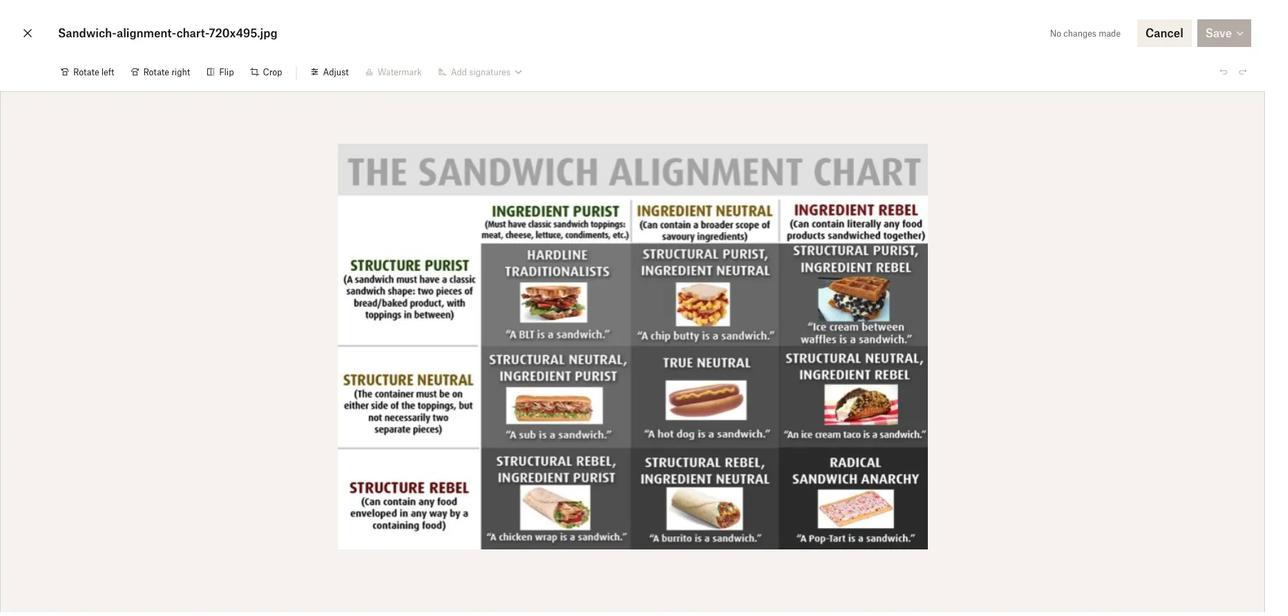 Task type: vqa. For each thing, say whether or not it's contained in the screenshot.
Rotate right Rotate
yes



Task type: locate. For each thing, give the bounding box(es) containing it.
rotate left right
[[143, 67, 169, 77]]

rotate left
[[73, 67, 114, 77]]

sandwich-alignment-chart-720x495.jpg
[[58, 26, 278, 39]]

2 rotate from the left
[[143, 67, 169, 77]]

flip
[[219, 67, 234, 77]]

rotate left left
[[73, 67, 99, 77]]

rotate left button
[[53, 61, 123, 83]]

left
[[101, 67, 114, 77]]

rotate
[[73, 67, 99, 77], [143, 67, 169, 77]]

right
[[172, 67, 190, 77]]

rotate for rotate right
[[143, 67, 169, 77]]

close image
[[19, 22, 36, 44]]

rotate right button
[[123, 61, 199, 83]]

0 horizontal spatial rotate
[[73, 67, 99, 77]]

made
[[1099, 28, 1121, 38]]

rotate for rotate left
[[73, 67, 99, 77]]

rotate inside rotate right button
[[143, 67, 169, 77]]

no changes made
[[1050, 28, 1121, 38]]

1 rotate from the left
[[73, 67, 99, 77]]

rotate inside rotate left button
[[73, 67, 99, 77]]

rotate right
[[143, 67, 190, 77]]

1 horizontal spatial rotate
[[143, 67, 169, 77]]



Task type: describe. For each thing, give the bounding box(es) containing it.
flip button
[[199, 61, 242, 83]]

cancel
[[1146, 26, 1184, 40]]

adjust button
[[302, 61, 357, 83]]

no
[[1050, 28, 1062, 38]]

chart-
[[177, 26, 209, 39]]

changes
[[1064, 28, 1097, 38]]

sandwich-
[[58, 26, 117, 39]]

upload complete status
[[949, 568, 988, 609]]

adjust
[[323, 67, 349, 77]]

720x495.jpg
[[209, 26, 278, 39]]

crop button
[[242, 61, 291, 83]]

cancel button
[[1138, 19, 1192, 47]]

crop
[[263, 67, 282, 77]]

alignment-
[[117, 26, 177, 39]]



